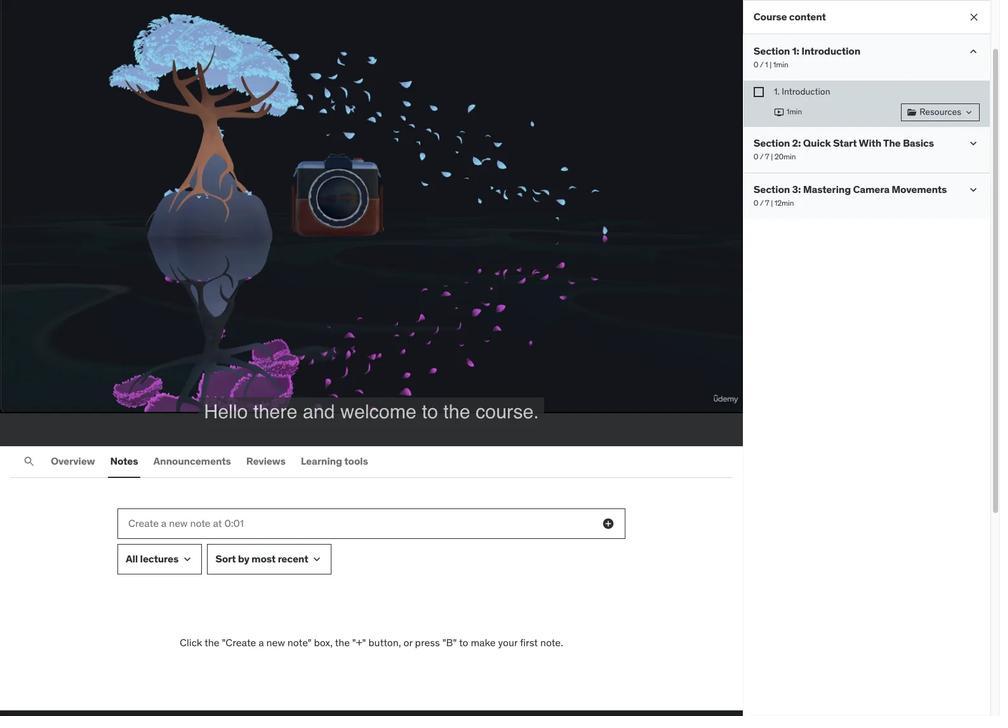 Task type: describe. For each thing, give the bounding box(es) containing it.
play introduction image
[[774, 107, 784, 117]]

reviews
[[246, 455, 286, 467]]

1 vertical spatial a
[[259, 636, 264, 649]]

1
[[765, 60, 768, 69]]

introduction inside the section 1: introduction 0 / 1 | 1min
[[802, 44, 861, 57]]

1 vertical spatial to
[[459, 636, 468, 649]]

1 vertical spatial introduction
[[782, 86, 830, 97]]

all lectures button
[[117, 544, 202, 574]]

section 1: introduction button
[[754, 44, 861, 57]]

camera
[[853, 183, 890, 195]]

7 inside section 3: mastering camera movements 0 / 7 | 12min
[[765, 198, 769, 207]]

1 vertical spatial 1min
[[787, 107, 802, 116]]

/ inside section 3: mastering camera movements 0 / 7 | 12min
[[760, 198, 764, 207]]

all lectures
[[126, 552, 179, 565]]

there
[[253, 400, 297, 423]]

1 horizontal spatial xsmall image
[[907, 107, 917, 117]]

resources button
[[901, 103, 980, 121]]

20min
[[775, 152, 796, 161]]

1. introduction
[[774, 86, 830, 97]]

hello there and welcome to the course.
[[204, 400, 539, 423]]

0:01
[[224, 517, 244, 530]]

0 inside the section 1: introduction 0 / 1 | 1min
[[754, 60, 759, 69]]

resources
[[920, 106, 961, 117]]

0 horizontal spatial xsmall image
[[754, 87, 764, 97]]

| inside section 3: mastering camera movements 0 / 7 | 12min
[[771, 198, 773, 207]]

12min
[[775, 198, 794, 207]]

overview
[[51, 455, 95, 467]]

click the "create a new note" box, the "+" button, or press "b" to make your first note.
[[180, 636, 563, 649]]

section 2: quick start with the basics 0 / 7 | 20min
[[754, 136, 934, 161]]

section for section 3: mastering camera movements
[[754, 183, 790, 195]]

learning tools button
[[298, 446, 371, 477]]

note
[[190, 517, 211, 530]]

hello
[[204, 400, 248, 423]]

0 horizontal spatial to
[[422, 400, 438, 423]]

create
[[128, 517, 159, 530]]

box,
[[314, 636, 333, 649]]

section 1: introduction 0 / 1 | 1min
[[754, 44, 861, 69]]

section for section 1: introduction
[[754, 44, 790, 57]]

"+"
[[352, 636, 366, 649]]

| inside section 2: quick start with the basics 0 / 7 | 20min
[[771, 152, 773, 161]]

course
[[754, 10, 787, 23]]

learning tools
[[301, 455, 368, 467]]

0 inside section 3: mastering camera movements 0 / 7 | 12min
[[754, 198, 759, 207]]

small image inside sort by most recent dropdown button
[[311, 553, 324, 565]]

quick
[[803, 136, 831, 149]]

create a new note at 0:01
[[128, 517, 244, 530]]

"b"
[[442, 636, 457, 649]]

small image for section 1: introduction 0 / 1 | 1min
[[967, 45, 980, 58]]

reviews button
[[244, 446, 288, 477]]

sidebar element
[[743, 0, 991, 716]]

small image
[[967, 137, 980, 150]]

0 horizontal spatial the
[[205, 636, 219, 649]]

0 horizontal spatial a
[[161, 517, 167, 530]]

1 horizontal spatial new
[[266, 636, 285, 649]]

press
[[415, 636, 440, 649]]

with
[[859, 136, 882, 149]]

notes
[[110, 455, 138, 467]]

make
[[471, 636, 496, 649]]

section 2: quick start with the basics button
[[754, 136, 934, 149]]

notes button
[[108, 446, 141, 477]]

2 horizontal spatial xsmall image
[[964, 107, 974, 117]]

movements
[[892, 183, 947, 195]]



Task type: locate. For each thing, give the bounding box(es) containing it.
1 7 from the top
[[765, 152, 769, 161]]

1 vertical spatial |
[[771, 152, 773, 161]]

1 horizontal spatial a
[[259, 636, 264, 649]]

to right welcome
[[422, 400, 438, 423]]

the left "+"
[[335, 636, 350, 649]]

2 vertical spatial 0
[[754, 198, 759, 207]]

0 vertical spatial introduction
[[802, 44, 861, 57]]

| left "12min"
[[771, 198, 773, 207]]

introduction right 1:
[[802, 44, 861, 57]]

1min
[[774, 60, 789, 69], [787, 107, 802, 116]]

xsmall image right the resources
[[964, 107, 974, 117]]

1 vertical spatial 0
[[754, 152, 759, 161]]

|
[[770, 60, 772, 69], [771, 152, 773, 161], [771, 198, 773, 207]]

0 right go to next lecture image
[[754, 198, 759, 207]]

the right click
[[205, 636, 219, 649]]

0 vertical spatial to
[[422, 400, 438, 423]]

section for section 2: quick start with the basics
[[754, 136, 790, 149]]

content
[[789, 10, 826, 23]]

0 vertical spatial |
[[770, 60, 772, 69]]

course content
[[754, 10, 826, 23]]

1.
[[774, 86, 780, 97]]

sort by most recent button
[[207, 544, 332, 574]]

2 / from the top
[[760, 152, 764, 161]]

xsmall image left the resources
[[907, 107, 917, 117]]

section up "12min"
[[754, 183, 790, 195]]

/ left 20min
[[760, 152, 764, 161]]

new
[[169, 517, 188, 530], [266, 636, 285, 649]]

section
[[754, 44, 790, 57], [754, 136, 790, 149], [754, 183, 790, 195]]

2 horizontal spatial the
[[443, 400, 470, 423]]

3:
[[792, 183, 801, 195]]

basics
[[903, 136, 934, 149]]

your
[[498, 636, 518, 649]]

new left the note
[[169, 517, 188, 530]]

1 horizontal spatial the
[[335, 636, 350, 649]]

start
[[833, 136, 857, 149]]

welcome
[[340, 400, 417, 423]]

small image for section 3: mastering camera movements 0 / 7 | 12min
[[967, 183, 980, 196]]

section 3: mastering camera movements 0 / 7 | 12min
[[754, 183, 947, 207]]

3 0 from the top
[[754, 198, 759, 207]]

1 vertical spatial new
[[266, 636, 285, 649]]

/ left 1
[[760, 60, 764, 69]]

mastering
[[803, 183, 851, 195]]

1 section from the top
[[754, 44, 790, 57]]

section 3: mastering camera movements button
[[754, 183, 947, 195]]

section inside section 2: quick start with the basics 0 / 7 | 20min
[[754, 136, 790, 149]]

xsmall image left 1.
[[754, 87, 764, 97]]

1 vertical spatial section
[[754, 136, 790, 149]]

overview button
[[48, 446, 97, 477]]

section inside the section 1: introduction 0 / 1 | 1min
[[754, 44, 790, 57]]

0 vertical spatial /
[[760, 60, 764, 69]]

2 section from the top
[[754, 136, 790, 149]]

go to next lecture image
[[724, 194, 745, 215]]

0 vertical spatial 0
[[754, 60, 759, 69]]

the left the course.
[[443, 400, 470, 423]]

2 vertical spatial section
[[754, 183, 790, 195]]

introduction right 1.
[[782, 86, 830, 97]]

first
[[520, 636, 538, 649]]

a
[[161, 517, 167, 530], [259, 636, 264, 649]]

2:
[[792, 136, 801, 149]]

lectures
[[140, 552, 179, 565]]

"create
[[222, 636, 256, 649]]

1min inside the section 1: introduction 0 / 1 | 1min
[[774, 60, 789, 69]]

0 vertical spatial section
[[754, 44, 790, 57]]

all
[[126, 552, 138, 565]]

0 vertical spatial a
[[161, 517, 167, 530]]

0 left 20min
[[754, 152, 759, 161]]

small image for create a new note at 0:01
[[602, 517, 615, 530]]

/ inside the section 1: introduction 0 / 1 | 1min
[[760, 60, 764, 69]]

/
[[760, 60, 764, 69], [760, 152, 764, 161], [760, 198, 764, 207]]

section up 1
[[754, 44, 790, 57]]

7 left 20min
[[765, 152, 769, 161]]

to right "b" at left
[[459, 636, 468, 649]]

course.
[[476, 400, 539, 423]]

1 0 from the top
[[754, 60, 759, 69]]

3 / from the top
[[760, 198, 764, 207]]

1 vertical spatial 7
[[765, 198, 769, 207]]

| inside the section 1: introduction 0 / 1 | 1min
[[770, 60, 772, 69]]

xsmall image
[[754, 87, 764, 97], [907, 107, 917, 117], [964, 107, 974, 117]]

| right 1
[[770, 60, 772, 69]]

note.
[[540, 636, 563, 649]]

click
[[180, 636, 202, 649]]

/ left "12min"
[[760, 198, 764, 207]]

2 vertical spatial /
[[760, 198, 764, 207]]

1 / from the top
[[760, 60, 764, 69]]

announcements
[[153, 455, 231, 467]]

by
[[238, 552, 249, 565]]

button,
[[369, 636, 401, 649]]

new left note" on the bottom left
[[266, 636, 285, 649]]

a right "create
[[259, 636, 264, 649]]

sort
[[215, 552, 236, 565]]

7 left "12min"
[[765, 198, 769, 207]]

2 7 from the top
[[765, 198, 769, 207]]

0
[[754, 60, 759, 69], [754, 152, 759, 161], [754, 198, 759, 207]]

the
[[884, 136, 901, 149]]

1min right play introduction icon
[[787, 107, 802, 116]]

section up 20min
[[754, 136, 790, 149]]

to
[[422, 400, 438, 423], [459, 636, 468, 649]]

0 inside section 2: quick start with the basics 0 / 7 | 20min
[[754, 152, 759, 161]]

a right create
[[161, 517, 167, 530]]

at
[[213, 517, 222, 530]]

0 vertical spatial new
[[169, 517, 188, 530]]

0 vertical spatial 1min
[[774, 60, 789, 69]]

| left 20min
[[771, 152, 773, 161]]

0 left 1
[[754, 60, 759, 69]]

1 vertical spatial /
[[760, 152, 764, 161]]

small image
[[967, 45, 980, 58], [967, 183, 980, 196], [602, 517, 615, 530], [181, 553, 194, 565], [311, 553, 324, 565]]

small image inside 'all lectures' dropdown button
[[181, 553, 194, 565]]

tools
[[344, 455, 368, 467]]

7
[[765, 152, 769, 161], [765, 198, 769, 207]]

0 vertical spatial 7
[[765, 152, 769, 161]]

2 0 from the top
[[754, 152, 759, 161]]

close course content sidebar image
[[968, 11, 980, 23]]

or
[[404, 636, 413, 649]]

7 inside section 2: quick start with the basics 0 / 7 | 20min
[[765, 152, 769, 161]]

learning
[[301, 455, 342, 467]]

1min right 1
[[774, 60, 789, 69]]

0 horizontal spatial new
[[169, 517, 188, 530]]

sort by most recent
[[215, 552, 308, 565]]

and
[[303, 400, 335, 423]]

1 horizontal spatial to
[[459, 636, 468, 649]]

recent
[[278, 552, 308, 565]]

progress bar slider
[[8, 405, 735, 421]]

1:
[[792, 44, 800, 57]]

introduction
[[802, 44, 861, 57], [782, 86, 830, 97]]

the
[[443, 400, 470, 423], [205, 636, 219, 649], [335, 636, 350, 649]]

/ inside section 2: quick start with the basics 0 / 7 | 20min
[[760, 152, 764, 161]]

3 section from the top
[[754, 183, 790, 195]]

search image
[[23, 455, 36, 468]]

2 vertical spatial |
[[771, 198, 773, 207]]

note"
[[288, 636, 311, 649]]

most
[[252, 552, 276, 565]]

announcements button
[[151, 446, 234, 477]]

section inside section 3: mastering camera movements 0 / 7 | 12min
[[754, 183, 790, 195]]



Task type: vqa. For each thing, say whether or not it's contained in the screenshot.
Sort by most recent Dropdown Button
yes



